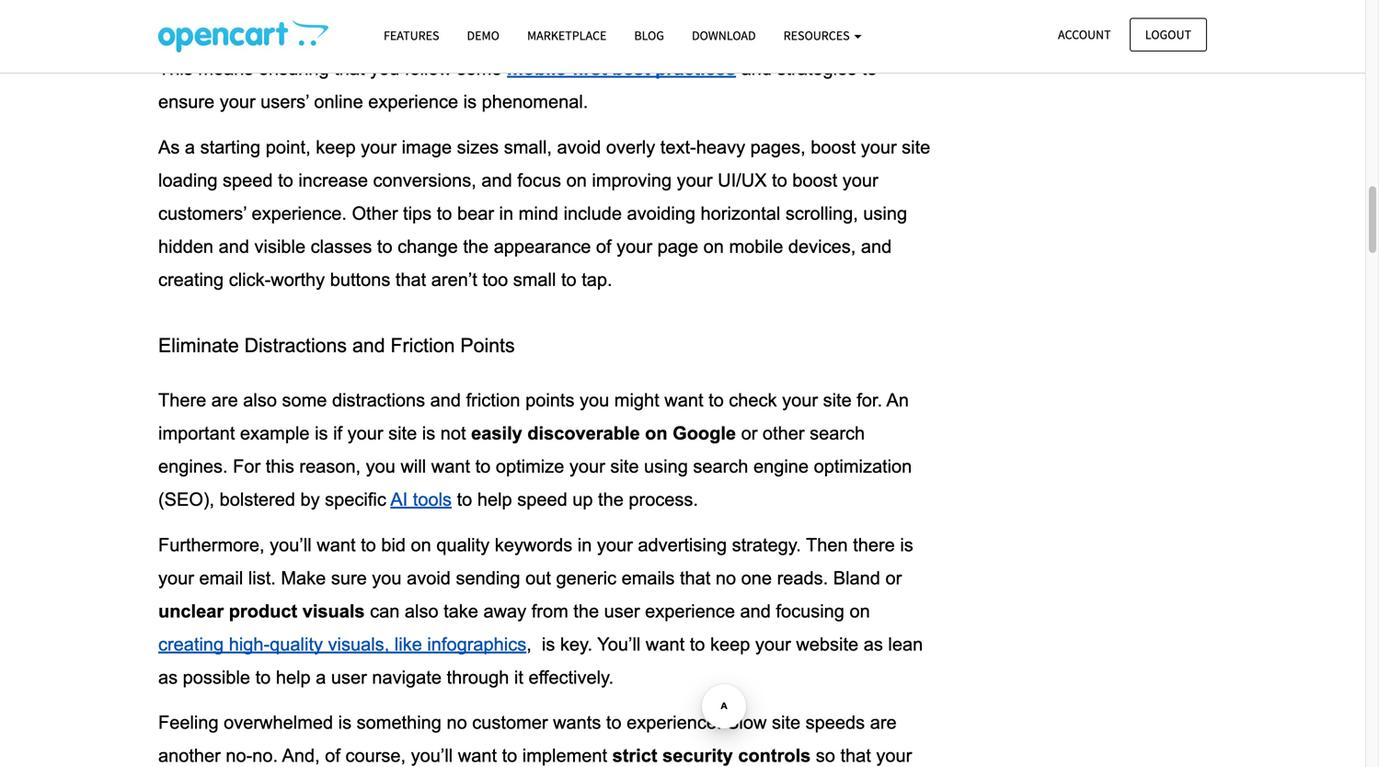 Task type: locate. For each thing, give the bounding box(es) containing it.
to down easily
[[475, 456, 491, 477]]

that down change
[[396, 270, 426, 290]]

might
[[614, 390, 659, 410]]

some up example
[[282, 390, 327, 410]]

0 horizontal spatial also
[[243, 390, 277, 410]]

1 horizontal spatial help
[[477, 490, 512, 510]]

are up follow
[[389, 25, 416, 46]]

1 horizontal spatial experience.
[[627, 713, 722, 733]]

is left key.
[[542, 634, 555, 655]]

1 horizontal spatial or
[[886, 568, 902, 588]]

0 horizontal spatial speed
[[223, 170, 273, 190]]

or right bland
[[886, 568, 902, 588]]

engine
[[754, 456, 809, 477]]

best
[[612, 59, 650, 79]]

0 horizontal spatial or
[[741, 423, 758, 444]]

of up tap.
[[596, 236, 612, 257]]

ensure
[[158, 92, 215, 112]]

so
[[816, 746, 835, 766]]

speeds
[[806, 713, 865, 733]]

2 creating from the top
[[158, 634, 224, 655]]

2 horizontal spatial are
[[870, 713, 897, 733]]

in inside furthermore, you'll want to bid on quality keywords in your advertising strategy. then there is your email list. make sure you avoid sending out generic emails that no one reads. bland or
[[578, 535, 592, 555]]

that down shoppers
[[334, 59, 365, 79]]

no down through on the bottom left of the page
[[447, 713, 467, 733]]

0 horizontal spatial a
[[185, 137, 195, 157]]

classes
[[311, 236, 372, 257]]

0 horizontal spatial online
[[254, 25, 304, 46]]

mobile inside as a starting point, keep your image sizes small, avoid overly text-heavy pages, boost your site loading speed to increase conversions, and focus on improving your ui/ux to boost your customers' experience. other tips to bear in mind include avoiding horizontal scrolling, using hidden and visible classes to change the appearance of your page on mobile devices, and creating click-worthy buttons that aren't too small to tap.
[[729, 236, 783, 257]]

1 vertical spatial or
[[886, 568, 902, 588]]

in
[[499, 203, 514, 224], [578, 535, 592, 555]]

to down needs.
[[862, 59, 877, 79]]

specific
[[325, 490, 386, 510]]

too
[[483, 270, 508, 290]]

1 vertical spatial devices,
[[788, 236, 856, 257]]

through
[[447, 667, 509, 688]]

0 vertical spatial speed
[[223, 170, 273, 190]]

1 horizontal spatial experience
[[645, 601, 735, 621]]

you inside since most online shoppers are on their mobile devices, it's essential to cater to their needs. this means ensuring that you follow some
[[370, 59, 400, 79]]

of inside feeling overwhelmed is something no customer wants to experience. slow site speeds are another no-no. and, of course, you'll want to implement
[[325, 746, 340, 766]]

0 vertical spatial creating
[[158, 270, 224, 290]]

small
[[513, 270, 556, 290]]

search up optimization
[[810, 423, 865, 444]]

quality up sending
[[436, 535, 490, 555]]

1 horizontal spatial as
[[864, 634, 883, 655]]

0 vertical spatial no
[[716, 568, 736, 588]]

a down the creating high-quality visuals , like infographics
[[316, 667, 326, 688]]

using up process.
[[644, 456, 688, 477]]

1 vertical spatial in
[[578, 535, 592, 555]]

avoid
[[557, 137, 601, 157], [407, 568, 451, 588]]

marketplace
[[527, 27, 607, 44]]

want down customer
[[458, 746, 497, 766]]

1 vertical spatial you'll
[[411, 746, 453, 766]]

0 horizontal spatial no
[[447, 713, 467, 733]]

1 horizontal spatial you'll
[[411, 746, 453, 766]]

0 vertical spatial quality
[[436, 535, 490, 555]]

1 vertical spatial avoid
[[407, 568, 451, 588]]

on up follow
[[421, 25, 442, 46]]

that down advertising
[[680, 568, 711, 588]]

some down demo link
[[457, 59, 502, 79]]

want up google
[[665, 390, 703, 410]]

the down bear
[[463, 236, 489, 257]]

creating down hidden
[[158, 270, 224, 290]]

experience down follow
[[368, 92, 458, 112]]

search
[[810, 423, 865, 444], [693, 456, 748, 477]]

users'
[[261, 92, 309, 112]]

you up can
[[372, 568, 402, 588]]

cater
[[745, 25, 786, 46]]

loading
[[158, 170, 218, 190]]

reason,
[[299, 456, 361, 477]]

1 horizontal spatial also
[[405, 601, 439, 621]]

security
[[663, 746, 733, 766]]

not
[[441, 423, 466, 444]]

keep up increase
[[316, 137, 356, 157]]

since
[[158, 25, 204, 46]]

make
[[281, 568, 326, 588]]

are
[[389, 25, 416, 46], [211, 390, 238, 410], [870, 713, 897, 733]]

user
[[604, 601, 640, 621], [331, 667, 367, 688]]

1 horizontal spatial their
[[812, 25, 847, 46]]

1 vertical spatial keep
[[710, 634, 750, 655]]

0 vertical spatial devices,
[[547, 25, 615, 46]]

or down the check
[[741, 423, 758, 444]]

to down point,
[[278, 170, 293, 190]]

the
[[463, 236, 489, 257], [598, 490, 624, 510], [574, 601, 599, 621]]

essential
[[647, 25, 720, 46]]

up
[[573, 490, 593, 510]]

0 vertical spatial also
[[243, 390, 277, 410]]

devices, down scrolling,
[[788, 236, 856, 257]]

search down google
[[693, 456, 748, 477]]

horizontal
[[701, 203, 781, 224]]

want up the sure
[[317, 535, 356, 555]]

ai
[[390, 490, 408, 510]]

speed down starting
[[223, 170, 273, 190]]

to inside and strategies to ensure your users' online experience is phenomenal.
[[862, 59, 877, 79]]

are inside since most online shoppers are on their mobile devices, it's essential to cater to their needs. this means ensuring that you follow some
[[389, 25, 416, 46]]

experience. inside feeling overwhelmed is something no customer wants to experience. slow site speeds are another no-no. and, of course, you'll want to implement
[[627, 713, 722, 733]]

is up sizes
[[463, 92, 477, 112]]

of right and,
[[325, 746, 340, 766]]

want right the you'll
[[646, 634, 685, 655]]

avoid inside as a starting point, keep your image sizes small, avoid overly text-heavy pages, boost your site loading speed to increase conversions, and focus on improving your ui/ux to boost your customers' experience. other tips to bear in mind include avoiding horizontal scrolling, using hidden and visible classes to change the appearance of your page on mobile devices, and creating click-worthy buttons that aren't too small to tap.
[[557, 137, 601, 157]]

that
[[334, 59, 365, 79], [396, 270, 426, 290], [680, 568, 711, 588], [841, 746, 871, 766]]

0 vertical spatial are
[[389, 25, 416, 46]]

visuals down can
[[328, 634, 384, 655]]

mobile inside since most online shoppers are on their mobile devices, it's essential to cater to their needs. this means ensuring that you follow some
[[488, 25, 542, 46]]

effectively.
[[529, 667, 614, 688]]

devices,
[[547, 25, 615, 46], [788, 236, 856, 257]]

0 horizontal spatial user
[[331, 667, 367, 688]]

there
[[853, 535, 895, 555]]

to left tap.
[[561, 270, 577, 290]]

eliminatе
[[158, 334, 239, 356]]

1 horizontal spatial no
[[716, 568, 736, 588]]

you'll up 'make'
[[270, 535, 312, 555]]

0 vertical spatial boost
[[811, 137, 856, 157]]

0 vertical spatial some
[[457, 59, 502, 79]]

you'll down something
[[411, 746, 453, 766]]

as left possible
[[158, 667, 178, 688]]

0 vertical spatial you'll
[[270, 535, 312, 555]]

1 horizontal spatial avoid
[[557, 137, 601, 157]]

their up the strategies
[[812, 25, 847, 46]]

the right up
[[598, 490, 624, 510]]

1 horizontal spatial are
[[389, 25, 416, 46]]

1 horizontal spatial in
[[578, 535, 592, 555]]

tips
[[403, 203, 432, 224]]

1 vertical spatial also
[[405, 601, 439, 621]]

you left will
[[366, 456, 396, 477]]

on right bid
[[411, 535, 431, 555]]

also
[[243, 390, 277, 410], [405, 601, 439, 621]]

1 horizontal spatial mobile
[[729, 236, 783, 257]]

visuals
[[302, 601, 365, 621], [328, 634, 384, 655]]

phenomenal.
[[482, 92, 588, 112]]

to right the you'll
[[690, 634, 705, 655]]

1 vertical spatial some
[[282, 390, 327, 410]]

on up include
[[566, 170, 587, 190]]

sending
[[456, 568, 520, 588]]

that inside furthermore, you'll want to bid on quality keywords in your advertising strategy. then there is your email list. make sure you avoid sending out generic emails that no one reads. bland or
[[680, 568, 711, 588]]

2 vertical spatial are
[[870, 713, 897, 733]]

help up overwhelmed
[[276, 667, 311, 688]]

list.
[[248, 568, 276, 588]]

0 vertical spatial avoid
[[557, 137, 601, 157]]

your inside and strategies to ensure your users' online experience is phenomenal.
[[220, 92, 255, 112]]

1 horizontal spatial quality
[[436, 535, 490, 555]]

experience. up visible
[[252, 203, 347, 224]]

are inside there are also some distractions and friction points you might want to check your site for. an important example is if your site is not
[[211, 390, 238, 410]]

online inside since most online shoppers are on their mobile devices, it's essential to cater to their needs. this means ensuring that you follow some
[[254, 25, 304, 46]]

conversion magic: uncovered strategies to optimize opencart checkout image
[[158, 19, 328, 52]]

mobile up mobile-
[[488, 25, 542, 46]]

creating inside as a starting point, keep your image sizes small, avoid overly text-heavy pages, boost your site loading speed to increase conversions, and focus on improving your ui/ux to boost your customers' experience. other tips to bear in mind include avoiding horizontal scrolling, using hidden and visible classes to change the appearance of your page on mobile devices, and creating click-worthy buttons that aren't too small to tap.
[[158, 270, 224, 290]]

experience.
[[252, 203, 347, 224], [627, 713, 722, 733]]

user down the creating high-quality visuals , like infographics
[[331, 667, 367, 688]]

a right the as
[[185, 137, 195, 157]]

is up "course,"
[[338, 713, 352, 733]]

1 horizontal spatial using
[[863, 203, 907, 224]]

your inside so that your
[[876, 746, 912, 766]]

their up follow
[[447, 25, 483, 46]]

site inside feeling overwhelmed is something no customer wants to experience. slow site speeds are another no-no. and, of course, you'll want to implement
[[772, 713, 801, 733]]

0 horizontal spatial keep
[[316, 137, 356, 157]]

heavy
[[696, 137, 745, 157]]

keep
[[316, 137, 356, 157], [710, 634, 750, 655]]

improving
[[592, 170, 672, 190]]

practices
[[655, 59, 736, 79]]

to inside or other search engines. for this reason, you will want to optimize your site using search engine optimization (seo), bolstered by specific
[[475, 456, 491, 477]]

0 vertical spatial as
[[864, 634, 883, 655]]

1 vertical spatial user
[[331, 667, 367, 688]]

1 vertical spatial using
[[644, 456, 688, 477]]

0 vertical spatial in
[[499, 203, 514, 224]]

1 vertical spatial help
[[276, 667, 311, 688]]

is right there
[[900, 535, 914, 555]]

0 vertical spatial a
[[185, 137, 195, 157]]

devices, inside since most online shoppers are on their mobile devices, it's essential to cater to their needs. this means ensuring that you follow some
[[547, 25, 615, 46]]

avoid right small,
[[557, 137, 601, 157]]

0 vertical spatial experience.
[[252, 203, 347, 224]]

small,
[[504, 137, 552, 157]]

buttons
[[330, 270, 390, 290]]

1 vertical spatial experience
[[645, 601, 735, 621]]

1 horizontal spatial some
[[457, 59, 502, 79]]

devices, up first
[[547, 25, 615, 46]]

1 vertical spatial a
[[316, 667, 326, 688]]

want inside furthermore, you'll want to bid on quality keywords in your advertising strategy. then there is your email list. make sure you avoid sending out generic emails that no one reads. bland or
[[317, 535, 356, 555]]

0 horizontal spatial experience
[[368, 92, 458, 112]]

as left lean
[[864, 634, 883, 655]]

mobile down horizontal
[[729, 236, 783, 257]]

1 horizontal spatial devices,
[[788, 236, 856, 257]]

0 vertical spatial keep
[[316, 137, 356, 157]]

1 horizontal spatial keep
[[710, 634, 750, 655]]

0 vertical spatial using
[[863, 203, 907, 224]]

0 vertical spatial experience
[[368, 92, 458, 112]]

you inside there are also some distractions and friction points you might want to check your site for. an important example is if your site is not
[[580, 390, 609, 410]]

0 horizontal spatial their
[[447, 25, 483, 46]]

1 horizontal spatial of
[[596, 236, 612, 257]]

want down not
[[431, 456, 470, 477]]

possible
[[183, 667, 250, 688]]

0 vertical spatial the
[[463, 236, 489, 257]]

1 horizontal spatial online
[[314, 92, 363, 112]]

account
[[1058, 26, 1111, 43]]

generic
[[556, 568, 617, 588]]

means
[[198, 59, 253, 79]]

that right so on the bottom of the page
[[841, 746, 871, 766]]

for
[[233, 456, 261, 477]]

0 horizontal spatial experience.
[[252, 203, 347, 224]]

1 vertical spatial quality
[[270, 634, 323, 655]]

that inside as a starting point, keep your image sizes small, avoid overly text-heavy pages, boost your site loading speed to increase conversions, and focus on improving your ui/ux to boost your customers' experience. other tips to bear in mind include avoiding horizontal scrolling, using hidden and visible classes to change the appearance of your page on mobile devices, and creating click-worthy buttons that aren't too small to tap.
[[396, 270, 426, 290]]

also up example
[[243, 390, 277, 410]]

help inside ,  is key. you'll want to keep your website as lean as possible to help a user navigate through it effectively.
[[276, 667, 311, 688]]

click-
[[229, 270, 271, 290]]

1 horizontal spatial speed
[[517, 490, 567, 510]]

1 vertical spatial experience.
[[627, 713, 722, 733]]

to up google
[[709, 390, 724, 410]]

1 their from the left
[[447, 25, 483, 46]]

1 vertical spatial are
[[211, 390, 238, 410]]

0 horizontal spatial help
[[276, 667, 311, 688]]

no left one
[[716, 568, 736, 588]]

1 vertical spatial mobile
[[729, 236, 783, 257]]

keep down one
[[710, 634, 750, 655]]

0 horizontal spatial avoid
[[407, 568, 451, 588]]

is
[[463, 92, 477, 112], [315, 423, 328, 444], [422, 423, 435, 444], [900, 535, 914, 555], [542, 634, 555, 655], [338, 713, 352, 733]]

0 vertical spatial or
[[741, 423, 758, 444]]

are right 'there'
[[211, 390, 238, 410]]

follow
[[405, 59, 452, 79]]

visuals up the creating high-quality visuals , like infographics
[[302, 601, 365, 621]]

1 horizontal spatial a
[[316, 667, 326, 688]]

0 horizontal spatial mobile
[[488, 25, 542, 46]]

online up ensuring
[[254, 25, 304, 46]]

is left not
[[422, 423, 435, 444]]

the down generic in the bottom of the page
[[574, 601, 599, 621]]

ui/ux
[[718, 170, 767, 190]]

also up like
[[405, 601, 439, 621]]

in up generic in the bottom of the page
[[578, 535, 592, 555]]

mobile-
[[507, 59, 573, 79]]

experience. up the security
[[627, 713, 722, 733]]

quality down product
[[270, 634, 323, 655]]

as
[[864, 634, 883, 655], [158, 667, 178, 688]]

to left bid
[[361, 535, 376, 555]]

0 vertical spatial online
[[254, 25, 304, 46]]

0 horizontal spatial search
[[693, 456, 748, 477]]

0 horizontal spatial are
[[211, 390, 238, 410]]

0 vertical spatial mobile
[[488, 25, 542, 46]]

site
[[902, 137, 931, 157], [823, 390, 852, 410], [388, 423, 417, 444], [610, 456, 639, 477], [772, 713, 801, 733]]

you down features 'link'
[[370, 59, 400, 79]]

1 horizontal spatial search
[[810, 423, 865, 444]]

1 horizontal spatial user
[[604, 601, 640, 621]]

and
[[741, 59, 772, 79], [482, 170, 512, 190], [219, 236, 249, 257], [861, 236, 892, 257], [352, 334, 385, 356], [430, 390, 461, 410], [740, 601, 771, 621]]

creating down unclear
[[158, 634, 224, 655]]

to right tips
[[437, 203, 452, 224]]

1 vertical spatial no
[[447, 713, 467, 733]]

2 their from the left
[[812, 25, 847, 46]]

infographics
[[427, 634, 527, 655]]

online
[[254, 25, 304, 46], [314, 92, 363, 112]]

also inside there are also some distractions and friction points you might want to check your site for. an important example is if your site is not
[[243, 390, 277, 410]]

speed inside as a starting point, keep your image sizes small, avoid overly text-heavy pages, boost your site loading speed to increase conversions, and focus on improving your ui/ux to boost your customers' experience. other tips to bear in mind include avoiding horizontal scrolling, using hidden and visible classes to change the appearance of your page on mobile devices, and creating click-worthy buttons that aren't too small to tap.
[[223, 170, 273, 190]]

you up easily discoverable on google on the bottom
[[580, 390, 609, 410]]

mind
[[519, 203, 559, 224]]

to down customer
[[502, 746, 517, 766]]

boost up scrolling,
[[793, 170, 838, 190]]

friction
[[466, 390, 520, 410]]

experience down emails
[[645, 601, 735, 621]]

using right scrolling,
[[863, 203, 907, 224]]

0 horizontal spatial you'll
[[270, 535, 312, 555]]

0 vertical spatial user
[[604, 601, 640, 621]]

1 vertical spatial speed
[[517, 490, 567, 510]]

0 horizontal spatial devices,
[[547, 25, 615, 46]]

speed down "optimize"
[[517, 490, 567, 510]]

user up the you'll
[[604, 601, 640, 621]]

one
[[741, 568, 772, 588]]

are right speeds on the right bottom
[[870, 713, 897, 733]]

high-
[[229, 634, 270, 655]]

in right bear
[[499, 203, 514, 224]]

1 creating from the top
[[158, 270, 224, 290]]

no inside furthermore, you'll want to bid on quality keywords in your advertising strategy. then there is your email list. make sure you avoid sending out generic emails that no one reads. bland or
[[716, 568, 736, 588]]

ai tools to help speed up the process.
[[390, 490, 698, 510]]

boost right pages, at the top right of page
[[811, 137, 856, 157]]

1 vertical spatial online
[[314, 92, 363, 112]]

0 horizontal spatial quality
[[270, 634, 323, 655]]

0 horizontal spatial of
[[325, 746, 340, 766]]

0 horizontal spatial some
[[282, 390, 327, 410]]

you'll inside feeling overwhelmed is something no customer wants to experience. slow site speeds are another no-no. and, of course, you'll want to implement
[[411, 746, 453, 766]]

there are also some distractions and friction points you might want to check your site for. an important example is if your site is not
[[158, 390, 914, 444]]

0 vertical spatial of
[[596, 236, 612, 257]]

online right users'
[[314, 92, 363, 112]]

take
[[444, 601, 478, 621]]

avoid up take
[[407, 568, 451, 588]]

creating
[[158, 270, 224, 290], [158, 634, 224, 655]]

image
[[402, 137, 452, 157]]

help down "optimize"
[[477, 490, 512, 510]]

1 vertical spatial of
[[325, 746, 340, 766]]

no inside feeling overwhelmed is something no customer wants to experience. slow site speeds are another no-no. and, of course, you'll want to implement
[[447, 713, 467, 733]]



Task type: describe. For each thing, give the bounding box(es) containing it.
other
[[763, 423, 805, 444]]

scrolling,
[[786, 203, 858, 224]]

(seo),
[[158, 490, 215, 510]]

is inside ,  is key. you'll want to keep your website as lean as possible to help a user navigate through it effectively.
[[542, 634, 555, 655]]

that inside so that your
[[841, 746, 871, 766]]

blog link
[[620, 19, 678, 52]]

0 vertical spatial help
[[477, 490, 512, 510]]

reads.
[[777, 568, 828, 588]]

you'll inside furthermore, you'll want to bid on quality keywords in your advertising strategy. then there is your email list. make sure you avoid sending out generic emails that no one reads. bland or
[[270, 535, 312, 555]]

to right cater
[[791, 25, 806, 46]]

features
[[384, 27, 439, 44]]

if
[[333, 423, 342, 444]]

account link
[[1043, 18, 1127, 51]]

devices, inside as a starting point, keep your image sizes small, avoid overly text-heavy pages, boost your site loading speed to increase conversions, and focus on improving your ui/ux to boost your customers' experience. other tips to bear in mind include avoiding horizontal scrolling, using hidden and visible classes to change the appearance of your page on mobile devices, and creating click-worthy buttons that aren't too small to tap.
[[788, 236, 856, 257]]

for.
[[857, 390, 882, 410]]

customers'
[[158, 203, 247, 224]]

and inside and strategies to ensure your users' online experience is phenomenal.
[[741, 59, 772, 79]]

to down pages, at the top right of page
[[772, 170, 787, 190]]

to left cater
[[725, 25, 740, 46]]

mobile-first best practices
[[507, 59, 736, 79]]

download link
[[678, 19, 770, 52]]

a inside as a starting point, keep your image sizes small, avoid overly text-heavy pages, boost your site loading speed to increase conversions, and focus on improving your ui/ux to boost your customers' experience. other tips to bear in mind include avoiding horizontal scrolling, using hidden and visible classes to change the appearance of your page on mobile devices, and creating click-worthy buttons that aren't too small to tap.
[[185, 137, 195, 157]]

overwhelmed
[[224, 713, 333, 733]]

optimize
[[496, 456, 564, 477]]

online inside and strategies to ensure your users' online experience is phenomenal.
[[314, 92, 363, 112]]

avoiding
[[627, 203, 696, 224]]

on inside since most online shoppers are on their mobile devices, it's essential to cater to their needs. this means ensuring that you follow some
[[421, 25, 442, 46]]

2 vertical spatial the
[[574, 601, 599, 621]]

conversions,
[[373, 170, 476, 190]]

eliminatе distractions and friction points
[[158, 334, 515, 356]]

the inside as a starting point, keep your image sizes small, avoid overly text-heavy pages, boost your site loading speed to increase conversions, and focus on improving your ui/ux to boost your customers' experience. other tips to bear in mind include avoiding horizontal scrolling, using hidden and visible classes to change the appearance of your page on mobile devices, and creating click-worthy buttons that aren't too small to tap.
[[463, 236, 489, 257]]

to inside there are also some distractions and friction points you might want to check your site for. an important example is if your site is not
[[709, 390, 724, 410]]

course,
[[346, 746, 406, 766]]

so that your
[[158, 746, 929, 767]]

your inside or other search engines. for this reason, you will want to optimize your site using search engine optimization (seo), bolstered by specific
[[569, 456, 605, 477]]

some inside there are also some distractions and friction points you might want to check your site for. an important example is if your site is not
[[282, 390, 327, 410]]

1 vertical spatial visuals
[[328, 634, 384, 655]]

ai tools link
[[390, 488, 452, 511]]

unclear product visuals can also take away from the user experience and focusing on
[[158, 601, 875, 621]]

customer
[[472, 713, 548, 733]]

navigate
[[372, 667, 442, 688]]

emails
[[622, 568, 675, 588]]

include
[[564, 203, 622, 224]]

site inside or other search engines. for this reason, you will want to optimize your site using search engine optimization (seo), bolstered by specific
[[610, 456, 639, 477]]

on down the might
[[645, 423, 668, 444]]

furthermore,
[[158, 535, 265, 555]]

your inside ,  is key. you'll want to keep your website as lean as possible to help a user navigate through it effectively.
[[755, 634, 791, 655]]

key.
[[560, 634, 593, 655]]

easily discoverable on google
[[466, 423, 741, 444]]

is inside and strategies to ensure your users' online experience is phenomenal.
[[463, 92, 477, 112]]

another
[[158, 746, 221, 766]]

is left if
[[315, 423, 328, 444]]

0 horizontal spatial as
[[158, 667, 178, 688]]

is inside furthermore, you'll want to bid on quality keywords in your advertising strategy. then there is your email list. make sure you avoid sending out generic emails that no one reads. bland or
[[900, 535, 914, 555]]

first
[[573, 59, 607, 79]]

experience. inside as a starting point, keep your image sizes small, avoid overly text-heavy pages, boost your site loading speed to increase conversions, and focus on improving your ui/ux to boost your customers' experience. other tips to bear in mind include avoiding horizontal scrolling, using hidden and visible classes to change the appearance of your page on mobile devices, and creating click-worthy buttons that aren't too small to tap.
[[252, 203, 347, 224]]

example
[[240, 423, 310, 444]]

want inside or other search engines. for this reason, you will want to optimize your site using search engine optimization (seo), bolstered by specific
[[431, 456, 470, 477]]

easily
[[471, 423, 522, 444]]

strict security controls
[[612, 746, 811, 766]]

points
[[460, 334, 515, 356]]

you inside or other search engines. for this reason, you will want to optimize your site using search engine optimization (seo), bolstered by specific
[[366, 456, 396, 477]]

appearance
[[494, 236, 591, 257]]

to down other
[[377, 236, 393, 257]]

0 vertical spatial visuals
[[302, 601, 365, 621]]

as a starting point, keep your image sizes small, avoid overly text-heavy pages, boost your site loading speed to increase conversions, and focus on improving your ui/ux to boost your customers' experience. other tips to bear in mind include avoiding horizontal scrolling, using hidden and visible classes to change the appearance of your page on mobile devices, and creating click-worthy buttons that aren't too small to tap.
[[158, 137, 936, 290]]

to right tools
[[457, 490, 472, 510]]

optimization
[[814, 456, 912, 477]]

can
[[370, 601, 400, 621]]

using inside or other search engines. for this reason, you will want to optimize your site using search engine optimization (seo), bolstered by specific
[[644, 456, 688, 477]]

pages,
[[750, 137, 806, 157]]

strict
[[612, 746, 657, 766]]

or inside furthermore, you'll want to bid on quality keywords in your advertising strategy. then there is your email list. make sure you avoid sending out generic emails that no one reads. bland or
[[886, 568, 902, 588]]

from
[[532, 601, 568, 621]]

aren't
[[431, 270, 477, 290]]

by
[[300, 490, 320, 510]]

unclear
[[158, 601, 224, 621]]

or other search engines. for this reason, you will want to optimize your site using search engine optimization (seo), bolstered by specific
[[158, 423, 917, 510]]

to inside furthermore, you'll want to bid on quality keywords in your advertising strategy. then there is your email list. make sure you avoid sending out generic emails that no one reads. bland or
[[361, 535, 376, 555]]

there
[[158, 390, 206, 410]]

some inside since most online shoppers are on their mobile devices, it's essential to cater to their needs. this means ensuring that you follow some
[[457, 59, 502, 79]]

bid
[[381, 535, 406, 555]]

and inside there are also some distractions and friction points you might want to check your site for. an important example is if your site is not
[[430, 390, 461, 410]]

page
[[658, 236, 698, 257]]

quality inside furthermore, you'll want to bid on quality keywords in your advertising strategy. then there is your email list. make sure you avoid sending out generic emails that no one reads. bland or
[[436, 535, 490, 555]]

to right wants
[[606, 713, 622, 733]]

experience inside and strategies to ensure your users' online experience is phenomenal.
[[368, 92, 458, 112]]

of inside as a starting point, keep your image sizes small, avoid overly text-heavy pages, boost your site loading speed to increase conversions, and focus on improving your ui/ux to boost your customers' experience. other tips to bear in mind include avoiding horizontal scrolling, using hidden and visible classes to change the appearance of your page on mobile devices, and creating click-worthy buttons that aren't too small to tap.
[[596, 236, 612, 257]]

on down bland
[[850, 601, 870, 621]]

logout
[[1145, 26, 1192, 43]]

advertising
[[638, 535, 727, 555]]

product
[[229, 601, 297, 621]]

and strategies to ensure your users' online experience is phenomenal.
[[158, 59, 882, 112]]

email
[[199, 568, 243, 588]]

on right page
[[704, 236, 724, 257]]

user inside ,  is key. you'll want to keep your website as lean as possible to help a user navigate through it effectively.
[[331, 667, 367, 688]]

creating high-quality visuals , like infographics
[[158, 634, 527, 655]]

overly
[[606, 137, 655, 157]]

bolstered
[[220, 490, 295, 510]]

1 vertical spatial boost
[[793, 170, 838, 190]]

strategy.
[[732, 535, 801, 555]]

slow
[[727, 713, 767, 733]]

google
[[673, 423, 736, 444]]

hidden
[[158, 236, 214, 257]]

0 vertical spatial search
[[810, 423, 865, 444]]

site inside as a starting point, keep your image sizes small, avoid overly text-heavy pages, boost your site loading speed to increase conversions, and focus on improving your ui/ux to boost your customers' experience. other tips to bear in mind include avoiding horizontal scrolling, using hidden and visible classes to change the appearance of your page on mobile devices, and creating click-worthy buttons that aren't too small to tap.
[[902, 137, 931, 157]]

resources
[[784, 27, 852, 44]]

most
[[209, 25, 249, 46]]

blog
[[634, 27, 664, 44]]

engines.
[[158, 456, 228, 477]]

visible
[[254, 236, 306, 257]]

or inside or other search engines. for this reason, you will want to optimize your site using search engine optimization (seo), bolstered by specific
[[741, 423, 758, 444]]

on inside furthermore, you'll want to bid on quality keywords in your advertising strategy. then there is your email list. make sure you avoid sending out generic emails that no one reads. bland or
[[411, 535, 431, 555]]

this
[[158, 59, 193, 79]]

keep inside as a starting point, keep your image sizes small, avoid overly text-heavy pages, boost your site loading speed to increase conversions, and focus on improving your ui/ux to boost your customers' experience. other tips to bear in mind include avoiding horizontal scrolling, using hidden and visible classes to change the appearance of your page on mobile devices, and creating click-worthy buttons that aren't too small to tap.
[[316, 137, 356, 157]]

wants
[[553, 713, 601, 733]]

,  is key. you'll want to keep your website as lean as possible to help a user navigate through it effectively.
[[158, 634, 928, 688]]

using inside as a starting point, keep your image sizes small, avoid overly text-heavy pages, boost your site loading speed to increase conversions, and focus on improving your ui/ux to boost your customers' experience. other tips to bear in mind include avoiding horizontal scrolling, using hidden and visible classes to change the appearance of your page on mobile devices, and creating click-worthy buttons that aren't too small to tap.
[[863, 203, 907, 224]]

it's
[[620, 25, 642, 46]]

keep inside ,  is key. you'll want to keep your website as lean as possible to help a user navigate through it effectively.
[[710, 634, 750, 655]]

mobile-first best practices link
[[507, 57, 736, 80]]

want inside feeling overwhelmed is something no customer wants to experience. slow site speeds are another no-no. and, of course, you'll want to implement
[[458, 746, 497, 766]]

as
[[158, 137, 180, 157]]

needs.
[[852, 25, 908, 46]]

website
[[796, 634, 859, 655]]

avoid inside furthermore, you'll want to bid on quality keywords in your advertising strategy. then there is your email list. make sure you avoid sending out generic emails that no one reads. bland or
[[407, 568, 451, 588]]

1 vertical spatial the
[[598, 490, 624, 510]]

ensuring
[[258, 59, 329, 79]]

this
[[266, 456, 294, 477]]

process.
[[629, 490, 698, 510]]

want inside there are also some distractions and friction points you might want to check your site for. an important example is if your site is not
[[665, 390, 703, 410]]

are inside feeling overwhelmed is something no customer wants to experience. slow site speeds are another no-no. and, of course, you'll want to implement
[[870, 713, 897, 733]]

is inside feeling overwhelmed is something no customer wants to experience. slow site speeds are another no-no. and, of course, you'll want to implement
[[338, 713, 352, 733]]

points
[[525, 390, 575, 410]]

like
[[395, 634, 422, 655]]

a inside ,  is key. you'll want to keep your website as lean as possible to help a user navigate through it effectively.
[[316, 667, 326, 688]]

in inside as a starting point, keep your image sizes small, avoid overly text-heavy pages, boost your site loading speed to increase conversions, and focus on improving your ui/ux to boost your customers' experience. other tips to bear in mind include avoiding horizontal scrolling, using hidden and visible classes to change the appearance of your page on mobile devices, and creating click-worthy buttons that aren't too small to tap.
[[499, 203, 514, 224]]

something
[[357, 713, 442, 733]]

want inside ,  is key. you'll want to keep your website as lean as possible to help a user navigate through it effectively.
[[646, 634, 685, 655]]

that inside since most online shoppers are on their mobile devices, it's essential to cater to their needs. this means ensuring that you follow some
[[334, 59, 365, 79]]

you inside furthermore, you'll want to bid on quality keywords in your advertising strategy. then there is your email list. make sure you avoid sending out generic emails that no one reads. bland or
[[372, 568, 402, 588]]

discoverable
[[528, 423, 640, 444]]

to down the high-
[[255, 667, 271, 688]]



Task type: vqa. For each thing, say whether or not it's contained in the screenshot.
interface.
no



